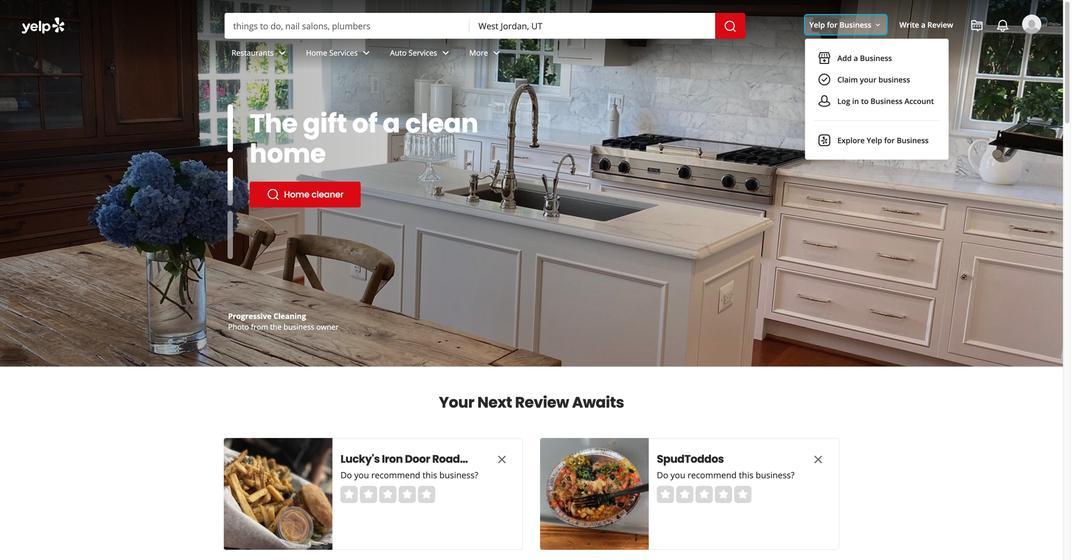 Task type: describe. For each thing, give the bounding box(es) containing it.
explore
[[837, 135, 865, 146]]

business inside the progressive cleaning photo from the business owner
[[284, 322, 314, 332]]

the gift of a clean home
[[250, 105, 478, 172]]

gift
[[303, 105, 347, 142]]

home cleaner link
[[250, 182, 361, 208]]

review for a
[[928, 20, 953, 30]]

dismiss card image for lucky's iron door roadhouse
[[496, 454, 508, 466]]

lucky's iron door roadhouse
[[341, 452, 493, 467]]

claim
[[837, 75, 858, 85]]

yelp inside explore yelp for business button
[[867, 135, 882, 146]]

claim your business button
[[814, 69, 940, 90]]

progressive cleaning photo from the business owner
[[228, 311, 339, 332]]

yelp for business
[[809, 20, 872, 30]]

add a business button
[[814, 47, 940, 69]]

add a business
[[837, 53, 892, 63]]

24 chevron down v2 image for home services
[[360, 46, 373, 59]]

do for spudtoddos
[[657, 470, 668, 481]]

your
[[860, 75, 877, 85]]

notifications image
[[996, 19, 1009, 32]]

do you recommend this business? for spudtoddos
[[657, 470, 795, 481]]

projects image
[[971, 19, 983, 32]]

your
[[439, 392, 474, 413]]

business left 16 chevron down v2 "icon" in the right of the page
[[840, 20, 872, 30]]

Near text field
[[479, 20, 707, 32]]

lucky's iron door roadhouse link
[[341, 452, 493, 467]]

write
[[900, 20, 919, 30]]

photo
[[228, 322, 249, 332]]

24 yelp for biz v2 image
[[818, 134, 831, 147]]

(no rating) image for spudtoddos
[[657, 486, 752, 504]]

lucky's
[[341, 452, 380, 467]]

a inside the gift of a clean home
[[383, 105, 400, 142]]

explore yelp for business
[[837, 135, 929, 146]]

restaurants link
[[223, 39, 297, 70]]

review for next
[[515, 392, 569, 413]]

24 claim v2 image
[[818, 73, 831, 86]]

your next review awaits
[[439, 392, 624, 413]]

business down account
[[897, 135, 929, 146]]

do you recommend this business? for lucky's iron door roadhouse
[[341, 470, 478, 481]]

from
[[251, 322, 268, 332]]

1 horizontal spatial for
[[884, 135, 895, 146]]

awaits
[[572, 392, 624, 413]]

24 search v2 image
[[267, 188, 280, 201]]

2 select slide image from the top
[[228, 144, 233, 192]]

iron
[[382, 452, 403, 467]]

home services link
[[297, 39, 381, 70]]

home
[[250, 136, 326, 172]]

business inside button
[[879, 75, 910, 85]]

auto services
[[390, 48, 437, 58]]

rating element for lucky's iron door roadhouse
[[341, 486, 435, 504]]

explore banner section banner
[[0, 0, 1063, 367]]

24 add biz v2 image
[[818, 52, 831, 65]]

spudtoddos
[[657, 452, 724, 467]]

1 select slide image from the top
[[228, 104, 233, 152]]

yelp inside yelp for business button
[[809, 20, 825, 30]]

owner
[[316, 322, 339, 332]]

restaurants
[[232, 48, 274, 58]]

services for home services
[[329, 48, 358, 58]]

business? for lucky's iron door roadhouse
[[439, 470, 478, 481]]

more
[[469, 48, 488, 58]]

photo of lucky's iron door roadhouse image
[[224, 438, 332, 550]]

write a review
[[900, 20, 953, 30]]



Task type: vqa. For each thing, say whether or not it's contained in the screenshot.
the right business?
yes



Task type: locate. For each thing, give the bounding box(es) containing it.
0 horizontal spatial this
[[423, 470, 437, 481]]

2 you from the left
[[671, 470, 685, 481]]

24 chevron down v2 image for more
[[490, 46, 503, 59]]

this
[[423, 470, 437, 481], [739, 470, 754, 481]]

1 you from the left
[[354, 470, 369, 481]]

a
[[921, 20, 926, 30], [854, 53, 858, 63], [383, 105, 400, 142]]

None radio
[[360, 486, 377, 504], [418, 486, 435, 504], [657, 486, 674, 504], [696, 486, 713, 504], [715, 486, 732, 504], [734, 486, 752, 504], [360, 486, 377, 504], [418, 486, 435, 504], [657, 486, 674, 504], [696, 486, 713, 504], [715, 486, 732, 504], [734, 486, 752, 504]]

0 vertical spatial a
[[921, 20, 926, 30]]

a right add
[[854, 53, 858, 63]]

review right next
[[515, 392, 569, 413]]

dismiss card image for spudtoddos
[[812, 454, 825, 466]]

2 24 chevron down v2 image from the left
[[360, 46, 373, 59]]

for up 24 add biz v2 image
[[827, 20, 838, 30]]

rating element down iron
[[341, 486, 435, 504]]

Find text field
[[233, 20, 461, 32]]

2 rating element from the left
[[657, 486, 752, 504]]

yelp
[[809, 20, 825, 30], [867, 135, 882, 146]]

1 services from the left
[[329, 48, 358, 58]]

0 horizontal spatial business?
[[439, 470, 478, 481]]

business?
[[439, 470, 478, 481], [756, 470, 795, 481]]

0 vertical spatial business
[[879, 75, 910, 85]]

16 chevron down v2 image
[[874, 21, 882, 29]]

home for home cleaner
[[284, 189, 309, 201]]

rating element
[[341, 486, 435, 504], [657, 486, 752, 504]]

a for add
[[854, 53, 858, 63]]

0 horizontal spatial rating element
[[341, 486, 435, 504]]

0 horizontal spatial you
[[354, 470, 369, 481]]

write a review link
[[895, 15, 958, 34]]

(no rating) image down iron
[[341, 486, 435, 504]]

log in to business account button
[[814, 90, 940, 112]]

24 chevron down v2 image for auto services
[[439, 46, 452, 59]]

1 vertical spatial home
[[284, 189, 309, 201]]

home
[[306, 48, 327, 58], [284, 189, 309, 201]]

spudtoddos link
[[657, 452, 791, 467]]

1 horizontal spatial recommend
[[688, 470, 737, 481]]

a right the write
[[921, 20, 926, 30]]

rating element down spudtoddos
[[657, 486, 752, 504]]

this for spudtoddos
[[739, 470, 754, 481]]

the
[[250, 105, 298, 142]]

1 horizontal spatial you
[[671, 470, 685, 481]]

this for lucky's iron door roadhouse
[[423, 470, 437, 481]]

0 horizontal spatial for
[[827, 20, 838, 30]]

0 horizontal spatial do
[[341, 470, 352, 481]]

do down spudtoddos
[[657, 470, 668, 481]]

1 horizontal spatial (no rating) image
[[657, 486, 752, 504]]

services
[[329, 48, 358, 58], [409, 48, 437, 58]]

1 24 chevron down v2 image from the left
[[276, 46, 289, 59]]

for right explore
[[884, 135, 895, 146]]

none field near
[[479, 20, 707, 32]]

yelp for business button
[[805, 15, 887, 34]]

business? down "roadhouse"
[[439, 470, 478, 481]]

1 horizontal spatial do
[[657, 470, 668, 481]]

1 business? from the left
[[439, 470, 478, 481]]

1 do from the left
[[341, 470, 352, 481]]

0 horizontal spatial recommend
[[371, 470, 420, 481]]

claim your business
[[837, 75, 910, 85]]

this down the spudtoddos link at the right of the page
[[739, 470, 754, 481]]

home inside business categories element
[[306, 48, 327, 58]]

24 chevron down v2 image
[[439, 46, 452, 59], [490, 46, 503, 59]]

2 do you recommend this business? from the left
[[657, 470, 795, 481]]

for
[[827, 20, 838, 30], [884, 135, 895, 146]]

to
[[861, 96, 869, 106]]

search image
[[724, 20, 737, 33]]

door
[[405, 452, 430, 467]]

none field up home services link
[[233, 20, 461, 32]]

do down lucky's
[[341, 470, 352, 481]]

select slide image left the on the left top of the page
[[228, 104, 233, 152]]

the
[[270, 322, 282, 332]]

cleaner
[[312, 189, 344, 201]]

0 vertical spatial review
[[928, 20, 953, 30]]

1 horizontal spatial services
[[409, 48, 437, 58]]

1 horizontal spatial none field
[[479, 20, 707, 32]]

0 horizontal spatial dismiss card image
[[496, 454, 508, 466]]

explore yelp for business button
[[814, 130, 940, 151]]

more link
[[461, 39, 512, 70]]

1 vertical spatial business
[[284, 322, 314, 332]]

1 none field from the left
[[233, 20, 461, 32]]

business categories element
[[223, 39, 1042, 70]]

24 chevron down v2 image inside more link
[[490, 46, 503, 59]]

do you recommend this business? down lucky's iron door roadhouse
[[341, 470, 478, 481]]

select slide image left 24 search v2 icon
[[228, 144, 233, 192]]

2 services from the left
[[409, 48, 437, 58]]

recommend
[[371, 470, 420, 481], [688, 470, 737, 481]]

home for home services
[[306, 48, 327, 58]]

progressive cleaning link
[[228, 311, 306, 321]]

you
[[354, 470, 369, 481], [671, 470, 685, 481]]

you down spudtoddos
[[671, 470, 685, 481]]

1 horizontal spatial a
[[854, 53, 858, 63]]

business down cleaning
[[284, 322, 314, 332]]

recommend down the spudtoddos link at the right of the page
[[688, 470, 737, 481]]

1 horizontal spatial review
[[928, 20, 953, 30]]

business? down the spudtoddos link at the right of the page
[[756, 470, 795, 481]]

home cleaner
[[284, 189, 344, 201]]

a right of
[[383, 105, 400, 142]]

1 horizontal spatial rating element
[[657, 486, 752, 504]]

2 vertical spatial a
[[383, 105, 400, 142]]

a inside button
[[854, 53, 858, 63]]

do
[[341, 470, 352, 481], [657, 470, 668, 481]]

0 horizontal spatial review
[[515, 392, 569, 413]]

this down door
[[423, 470, 437, 481]]

business? for spudtoddos
[[756, 470, 795, 481]]

rating element for spudtoddos
[[657, 486, 752, 504]]

you for lucky's iron door roadhouse
[[354, 470, 369, 481]]

0 horizontal spatial do you recommend this business?
[[341, 470, 478, 481]]

add
[[837, 53, 852, 63]]

24 chevron down v2 image inside "restaurants" link
[[276, 46, 289, 59]]

auto services link
[[381, 39, 461, 70]]

business right to
[[871, 96, 903, 106]]

home down find text box
[[306, 48, 327, 58]]

0 vertical spatial for
[[827, 20, 838, 30]]

in
[[852, 96, 859, 106]]

progressive
[[228, 311, 272, 321]]

1 recommend from the left
[[371, 470, 420, 481]]

1 vertical spatial yelp
[[867, 135, 882, 146]]

2 this from the left
[[739, 470, 754, 481]]

review
[[928, 20, 953, 30], [515, 392, 569, 413]]

services for auto services
[[409, 48, 437, 58]]

24 friends v2 image
[[818, 95, 831, 108]]

1 dismiss card image from the left
[[496, 454, 508, 466]]

24 chevron down v2 image right the auto services on the left
[[439, 46, 452, 59]]

1 rating element from the left
[[341, 486, 435, 504]]

home right 24 search v2 icon
[[284, 189, 309, 201]]

24 chevron down v2 image for restaurants
[[276, 46, 289, 59]]

24 chevron down v2 image inside home services link
[[360, 46, 373, 59]]

select slide image
[[228, 104, 233, 152], [228, 144, 233, 192]]

0 vertical spatial home
[[306, 48, 327, 58]]

2 horizontal spatial a
[[921, 20, 926, 30]]

1 do you recommend this business? from the left
[[341, 470, 478, 481]]

0 horizontal spatial a
[[383, 105, 400, 142]]

business up claim your business button
[[860, 53, 892, 63]]

2 (no rating) image from the left
[[657, 486, 752, 504]]

recommend down iron
[[371, 470, 420, 481]]

None field
[[233, 20, 461, 32], [479, 20, 707, 32]]

24 chevron down v2 image
[[276, 46, 289, 59], [360, 46, 373, 59]]

2 business? from the left
[[756, 470, 795, 481]]

1 vertical spatial for
[[884, 135, 895, 146]]

a for write
[[921, 20, 926, 30]]

1 horizontal spatial business?
[[756, 470, 795, 481]]

1 horizontal spatial yelp
[[867, 135, 882, 146]]

do for lucky's iron door roadhouse
[[341, 470, 352, 481]]

24 chevron down v2 image left auto
[[360, 46, 373, 59]]

next
[[477, 392, 512, 413]]

recommend for lucky's iron door roadhouse
[[371, 470, 420, 481]]

business
[[840, 20, 872, 30], [860, 53, 892, 63], [871, 96, 903, 106], [897, 135, 929, 146]]

services right auto
[[409, 48, 437, 58]]

0 horizontal spatial yelp
[[809, 20, 825, 30]]

account
[[905, 96, 934, 106]]

1 this from the left
[[423, 470, 437, 481]]

roadhouse
[[432, 452, 493, 467]]

0 horizontal spatial 24 chevron down v2 image
[[276, 46, 289, 59]]

photo of spudtoddos image
[[540, 438, 649, 550]]

None search field
[[0, 0, 1063, 160], [225, 13, 748, 39], [0, 0, 1063, 160], [225, 13, 748, 39]]

1 horizontal spatial this
[[739, 470, 754, 481]]

24 chevron down v2 image right more
[[490, 46, 503, 59]]

(no rating) image down spudtoddos
[[657, 486, 752, 504]]

2 recommend from the left
[[688, 470, 737, 481]]

1 horizontal spatial business
[[879, 75, 910, 85]]

(no rating) image for lucky's iron door roadhouse
[[341, 486, 435, 504]]

1 horizontal spatial 24 chevron down v2 image
[[360, 46, 373, 59]]

0 vertical spatial yelp
[[809, 20, 825, 30]]

log in to business account
[[837, 96, 934, 106]]

0 horizontal spatial 24 chevron down v2 image
[[439, 46, 452, 59]]

none field up business categories element in the top of the page
[[479, 20, 707, 32]]

recommend for spudtoddos
[[688, 470, 737, 481]]

24 chevron down v2 image inside auto services link
[[439, 46, 452, 59]]

you for spudtoddos
[[671, 470, 685, 481]]

2 24 chevron down v2 image from the left
[[490, 46, 503, 59]]

user actions element
[[801, 13, 1057, 160]]

1 vertical spatial review
[[515, 392, 569, 413]]

clean
[[405, 105, 478, 142]]

do you recommend this business? down the spudtoddos link at the right of the page
[[657, 470, 795, 481]]

business up log in to business account
[[879, 75, 910, 85]]

home services
[[306, 48, 358, 58]]

services down find text box
[[329, 48, 358, 58]]

none field find
[[233, 20, 461, 32]]

1 24 chevron down v2 image from the left
[[439, 46, 452, 59]]

0 horizontal spatial none field
[[233, 20, 461, 32]]

business
[[879, 75, 910, 85], [284, 322, 314, 332]]

review inside write a review 'link'
[[928, 20, 953, 30]]

2 do from the left
[[657, 470, 668, 481]]

you down lucky's
[[354, 470, 369, 481]]

24 chevron down v2 image right restaurants
[[276, 46, 289, 59]]

1 horizontal spatial do you recommend this business?
[[657, 470, 795, 481]]

cleaning
[[274, 311, 306, 321]]

auto
[[390, 48, 407, 58]]

1 (no rating) image from the left
[[341, 486, 435, 504]]

0 horizontal spatial services
[[329, 48, 358, 58]]

1 horizontal spatial 24 chevron down v2 image
[[490, 46, 503, 59]]

1 vertical spatial a
[[854, 53, 858, 63]]

1 horizontal spatial dismiss card image
[[812, 454, 825, 466]]

2 none field from the left
[[479, 20, 707, 32]]

0 horizontal spatial business
[[284, 322, 314, 332]]

log
[[837, 96, 850, 106]]

2 dismiss card image from the left
[[812, 454, 825, 466]]

review right the write
[[928, 20, 953, 30]]

of
[[352, 105, 377, 142]]

dismiss card image
[[496, 454, 508, 466], [812, 454, 825, 466]]

terry t. image
[[1022, 15, 1042, 34]]

a inside 'link'
[[921, 20, 926, 30]]

yelp up 24 add biz v2 image
[[809, 20, 825, 30]]

(no rating) image
[[341, 486, 435, 504], [657, 486, 752, 504]]

do you recommend this business?
[[341, 470, 478, 481], [657, 470, 795, 481]]

0 horizontal spatial (no rating) image
[[341, 486, 435, 504]]

yelp right explore
[[867, 135, 882, 146]]

None radio
[[341, 486, 358, 504], [379, 486, 397, 504], [399, 486, 416, 504], [676, 486, 693, 504], [341, 486, 358, 504], [379, 486, 397, 504], [399, 486, 416, 504], [676, 486, 693, 504]]



